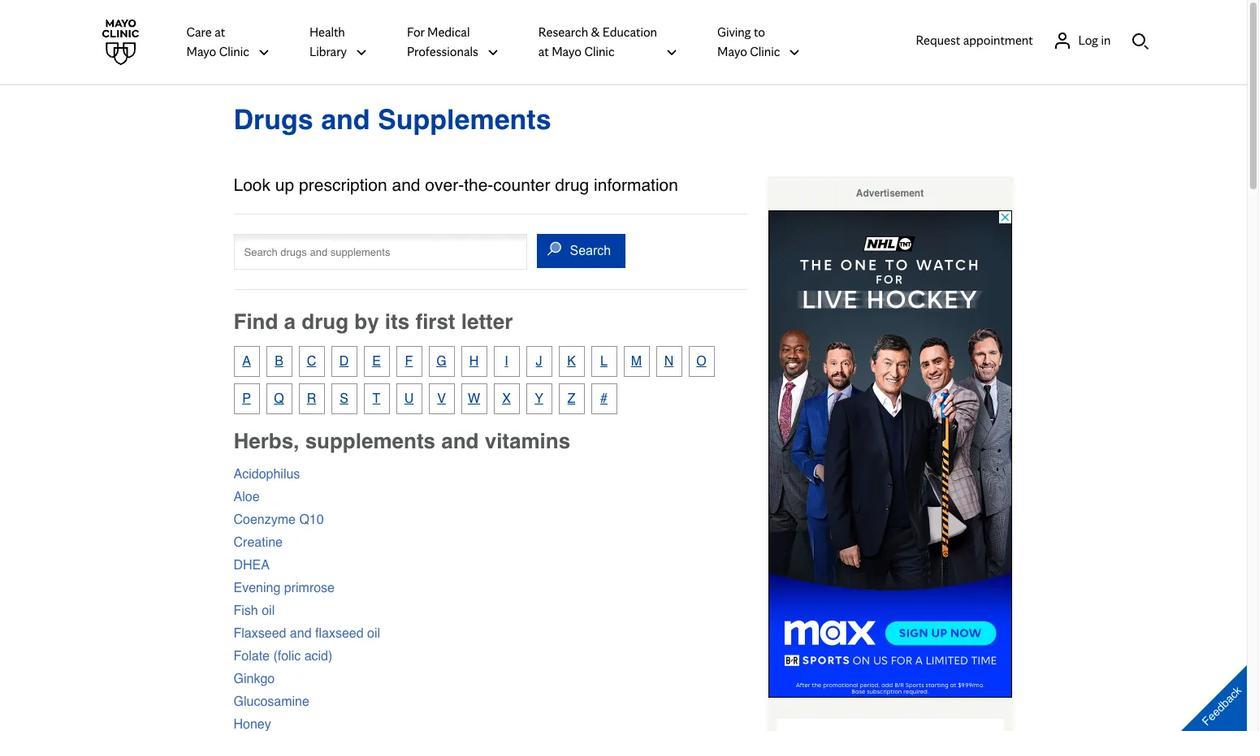 Task type: vqa. For each thing, say whether or not it's contained in the screenshot.
Flaxseed and flaxseed oil link
yes



Task type: describe. For each thing, give the bounding box(es) containing it.
k link
[[559, 346, 585, 377]]

s
[[340, 392, 348, 406]]

1 vertical spatial drug
[[302, 310, 349, 334]]

aloe link
[[234, 490, 260, 505]]

d
[[339, 354, 349, 369]]

supplements
[[378, 104, 551, 136]]

appointment
[[963, 32, 1033, 48]]

first
[[416, 310, 455, 334]]

and down 'w'
[[441, 429, 479, 453]]

g link
[[429, 346, 455, 377]]

u link
[[396, 384, 422, 414]]

folate
[[234, 649, 270, 664]]

glucosamine
[[234, 695, 309, 709]]

a
[[242, 354, 251, 369]]

giving to mayo clinic button
[[718, 22, 802, 63]]

fish oil link
[[234, 604, 275, 618]]

and inside acidophilus aloe coenzyme q10 creatine dhea evening primrose fish oil flaxseed and flaxseed oil folate (folic acid) ginkgo glucosamine
[[290, 627, 312, 641]]

feedback
[[1200, 684, 1244, 728]]

r link
[[299, 384, 325, 414]]

drugs and supplements
[[234, 104, 551, 136]]

dhea
[[234, 558, 270, 573]]

q link
[[266, 384, 292, 414]]

f link
[[396, 346, 422, 377]]

drugs and supplements link
[[234, 104, 551, 136]]

drugs
[[234, 104, 313, 136]]

in
[[1101, 32, 1111, 48]]

y
[[535, 392, 543, 406]]

by
[[354, 310, 379, 334]]

Request appointment text field
[[916, 30, 1033, 50]]

n
[[664, 354, 674, 369]]

primrose
[[284, 581, 335, 596]]

creatine
[[234, 535, 283, 550]]

information
[[594, 176, 678, 195]]

advertisement region
[[768, 210, 1012, 699]]

a
[[284, 310, 296, 334]]

(folic
[[273, 649, 301, 664]]

up
[[275, 176, 294, 195]]

care at mayo clinic
[[186, 24, 249, 59]]

and up prescription
[[321, 104, 370, 136]]

l
[[601, 354, 608, 369]]

and left over- at the left of page
[[392, 176, 421, 195]]

s link
[[331, 384, 357, 414]]

log in link
[[1053, 30, 1111, 50]]

0 vertical spatial drug
[[555, 176, 589, 195]]

# link
[[591, 384, 617, 414]]

find
[[234, 310, 278, 334]]

u
[[404, 392, 414, 406]]

c link
[[299, 346, 325, 377]]

1 horizontal spatial oil
[[367, 627, 380, 641]]

health
[[310, 24, 345, 40]]

counter
[[494, 176, 550, 195]]

health library button
[[310, 22, 368, 63]]

vitamins
[[485, 429, 571, 453]]

evening
[[234, 581, 281, 596]]

medical
[[427, 24, 470, 40]]

research & education at mayo clinic
[[539, 24, 657, 59]]

flaxseed
[[234, 627, 286, 641]]

to
[[754, 24, 765, 40]]

look up prescription and over-the-counter drug information
[[234, 176, 678, 195]]

k
[[567, 354, 576, 369]]

Search drugs and supplements text field
[[234, 234, 527, 270]]

research
[[539, 24, 588, 40]]

l link
[[591, 346, 617, 377]]

clinic for giving to mayo clinic
[[750, 44, 780, 59]]

v link
[[429, 384, 455, 414]]

flaxseed
[[315, 627, 364, 641]]

b link
[[266, 346, 292, 377]]

0 horizontal spatial oil
[[262, 604, 275, 618]]

flaxseed and flaxseed oil link
[[234, 627, 380, 641]]

for medical professionals
[[407, 24, 478, 59]]

giving
[[718, 24, 751, 40]]

j link
[[526, 346, 552, 377]]

y link
[[526, 384, 552, 414]]

clinic inside 'research & education at mayo clinic'
[[585, 44, 615, 59]]

r
[[307, 392, 316, 406]]

n link
[[656, 346, 682, 377]]

m link
[[624, 346, 650, 377]]

over-
[[425, 176, 464, 195]]

advertisement
[[856, 188, 924, 199]]

e link
[[364, 346, 390, 377]]

i
[[505, 354, 508, 369]]



Task type: locate. For each thing, give the bounding box(es) containing it.
3 mayo from the left
[[718, 44, 747, 59]]

at inside 'research & education at mayo clinic'
[[539, 44, 549, 59]]

and
[[321, 104, 370, 136], [392, 176, 421, 195], [441, 429, 479, 453], [290, 627, 312, 641]]

mayo down the 'research'
[[552, 44, 582, 59]]

1 clinic from the left
[[219, 44, 249, 59]]

z
[[568, 392, 576, 406]]

log
[[1079, 32, 1099, 48]]

0 horizontal spatial at
[[215, 24, 225, 40]]

1 horizontal spatial clinic
[[585, 44, 615, 59]]

ginkgo
[[234, 672, 275, 687]]

clinic up drugs
[[219, 44, 249, 59]]

creatine link
[[234, 535, 283, 550]]

dhea link
[[234, 558, 270, 573]]

f
[[405, 354, 413, 369]]

mayo
[[186, 44, 216, 59], [552, 44, 582, 59], [718, 44, 747, 59]]

giving to mayo clinic
[[718, 24, 780, 59]]

at inside care at mayo clinic
[[215, 24, 225, 40]]

log in
[[1079, 32, 1111, 48]]

mayo for care at mayo clinic
[[186, 44, 216, 59]]

oil right flaxseed
[[367, 627, 380, 641]]

prescription
[[299, 176, 387, 195]]

aloe
[[234, 490, 260, 505]]

clinic inside care at mayo clinic
[[219, 44, 249, 59]]

p link
[[234, 384, 260, 414]]

folate (folic acid) link
[[234, 649, 333, 664]]

q
[[274, 392, 284, 406]]

for
[[407, 24, 425, 40]]

acidophilus
[[234, 467, 300, 482]]

g
[[437, 354, 447, 369]]

herbs,
[[234, 429, 299, 453]]

2 horizontal spatial clinic
[[750, 44, 780, 59]]

0 horizontal spatial clinic
[[219, 44, 249, 59]]

3 clinic from the left
[[750, 44, 780, 59]]

h
[[469, 354, 479, 369]]

mayo clinic home page image
[[97, 20, 143, 65]]

Log in text field
[[1079, 30, 1111, 50]]

mayo inside care at mayo clinic
[[186, 44, 216, 59]]

request appointment link
[[916, 30, 1033, 50]]

2 mayo from the left
[[552, 44, 582, 59]]

at
[[215, 24, 225, 40], [539, 44, 549, 59]]

1 horizontal spatial drug
[[555, 176, 589, 195]]

drug right the 'counter'
[[555, 176, 589, 195]]

at right care
[[215, 24, 225, 40]]

care
[[186, 24, 212, 40]]

letter
[[461, 310, 513, 334]]

c
[[307, 354, 316, 369]]

oil right fish
[[262, 604, 275, 618]]

p
[[242, 392, 251, 406]]

&
[[591, 24, 600, 40]]

herbs, supplements and vitamins
[[234, 429, 571, 453]]

acid)
[[304, 649, 333, 664]]

main content containing find a drug by its first letter
[[234, 176, 747, 731]]

coenzyme
[[234, 513, 296, 527]]

m
[[631, 354, 642, 369]]

2 horizontal spatial mayo
[[718, 44, 747, 59]]

glucosamine link
[[234, 695, 309, 709]]

w link
[[461, 384, 487, 414]]

1 horizontal spatial mayo
[[552, 44, 582, 59]]

mayo inside giving to mayo clinic
[[718, 44, 747, 59]]

1 horizontal spatial at
[[539, 44, 549, 59]]

None submit
[[537, 234, 626, 268]]

request appointment
[[916, 32, 1033, 48]]

mayo down care
[[186, 44, 216, 59]]

b
[[275, 354, 283, 369]]

1 vertical spatial at
[[539, 44, 549, 59]]

a link
[[234, 346, 260, 377]]

d link
[[331, 346, 357, 377]]

mayo down giving
[[718, 44, 747, 59]]

h link
[[461, 346, 487, 377]]

mayo inside 'research & education at mayo clinic'
[[552, 44, 582, 59]]

mayo for giving to mayo clinic
[[718, 44, 747, 59]]

professionals
[[407, 44, 478, 59]]

w
[[468, 392, 480, 406]]

evening primrose link
[[234, 581, 335, 596]]

clinic for care at mayo clinic
[[219, 44, 249, 59]]

its
[[385, 310, 410, 334]]

1 vertical spatial oil
[[367, 627, 380, 641]]

education
[[603, 24, 657, 40]]

x
[[502, 392, 511, 406]]

q10
[[299, 513, 324, 527]]

library
[[310, 44, 347, 59]]

clinic
[[219, 44, 249, 59], [585, 44, 615, 59], [750, 44, 780, 59]]

acidophilus link
[[234, 467, 300, 482]]

0 horizontal spatial drug
[[302, 310, 349, 334]]

drug right a
[[302, 310, 349, 334]]

clinic down to
[[750, 44, 780, 59]]

t link
[[364, 384, 390, 414]]

o link
[[689, 346, 715, 377]]

main content
[[234, 176, 747, 731]]

i link
[[494, 346, 520, 377]]

2 clinic from the left
[[585, 44, 615, 59]]

z link
[[559, 384, 585, 414]]

clinic inside giving to mayo clinic
[[750, 44, 780, 59]]

0 horizontal spatial mayo
[[186, 44, 216, 59]]

j
[[536, 354, 542, 369]]

find a drug by its first letter
[[234, 310, 513, 334]]

and up the (folic
[[290, 627, 312, 641]]

o
[[697, 354, 707, 369]]

#
[[601, 392, 608, 406]]

for medical professionals button
[[407, 22, 500, 63]]

at down the 'research'
[[539, 44, 549, 59]]

t
[[373, 392, 381, 406]]

1 mayo from the left
[[186, 44, 216, 59]]

oil
[[262, 604, 275, 618], [367, 627, 380, 641]]

0 vertical spatial oil
[[262, 604, 275, 618]]

coenzyme q10 link
[[234, 513, 324, 527]]

clinic down &
[[585, 44, 615, 59]]

0 vertical spatial at
[[215, 24, 225, 40]]

the-
[[464, 176, 494, 195]]



